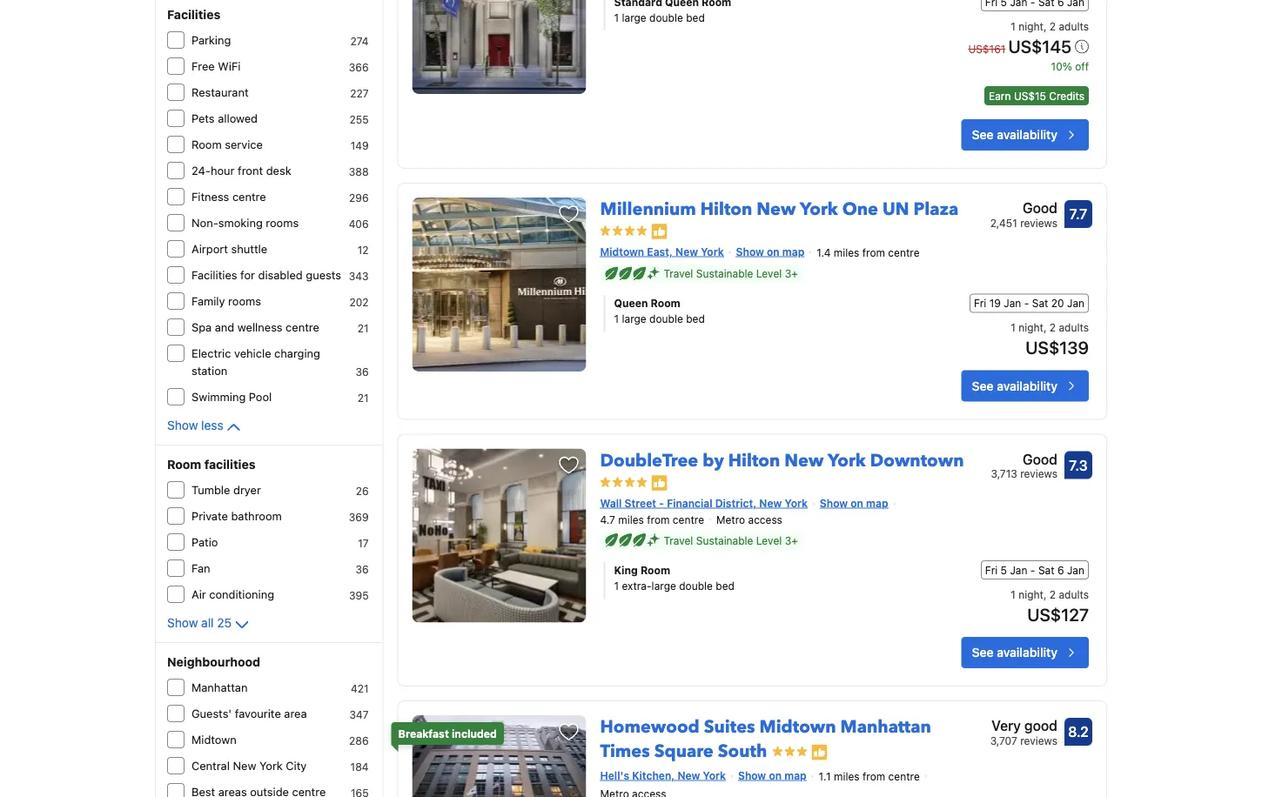 Task type: describe. For each thing, give the bounding box(es) containing it.
hell's
[[600, 770, 629, 782]]

see availability link for doubletree by hilton new york downtown
[[962, 637, 1089, 669]]

homewood suites midtown manhattan times square south
[[600, 716, 931, 764]]

large inside king room 1 extra-large double bed
[[652, 580, 676, 592]]

8.2
[[1068, 724, 1089, 740]]

26
[[356, 485, 369, 497]]

central new york city
[[192, 760, 307, 773]]

city
[[286, 760, 307, 773]]

vehicle
[[234, 347, 271, 360]]

smoking
[[218, 216, 263, 229]]

show for homewood
[[738, 770, 766, 782]]

20
[[1051, 297, 1064, 309]]

184
[[350, 761, 369, 773]]

sustainable for hilton
[[696, 268, 753, 280]]

jan right 5
[[1010, 564, 1028, 576]]

us$15
[[1014, 89, 1046, 102]]

4.7
[[600, 514, 615, 526]]

york left "one"
[[800, 197, 838, 221]]

36 for fan
[[356, 563, 369, 575]]

1 night , 2 adults us$127
[[1011, 589, 1089, 625]]

1 night , 2 adults
[[1011, 20, 1089, 32]]

east,
[[647, 246, 673, 258]]

on for york
[[767, 246, 780, 258]]

doubletree by hilton new york downtown
[[600, 449, 964, 473]]

1 see from the top
[[972, 127, 994, 142]]

very good 3,707 reviews
[[990, 718, 1058, 747]]

wellness
[[238, 321, 283, 334]]

spa
[[192, 321, 212, 334]]

private bathroom
[[192, 510, 282, 523]]

2 for millennium hilton new york one un plaza
[[1050, 322, 1056, 334]]

royalton new york image
[[412, 0, 586, 94]]

swimming
[[192, 390, 246, 403]]

347
[[349, 709, 369, 721]]

extra-
[[622, 580, 652, 592]]

10%
[[1051, 60, 1072, 72]]

king room link
[[614, 562, 908, 578]]

bed inside queen room 1 large double bed
[[686, 313, 705, 325]]

un
[[883, 197, 909, 221]]

credits
[[1049, 89, 1085, 102]]

included
[[452, 728, 497, 740]]

1 inside queen room 1 large double bed
[[614, 313, 619, 325]]

station
[[192, 364, 227, 377]]

earn
[[989, 89, 1011, 102]]

metro
[[716, 514, 745, 526]]

1 2 from the top
[[1050, 20, 1056, 32]]

reviews for millennium hilton new york one un plaza
[[1020, 217, 1058, 229]]

miles for new
[[834, 247, 859, 259]]

manhattan inside the homewood suites midtown manhattan times square south
[[841, 716, 931, 740]]

one
[[842, 197, 878, 221]]

centre down front
[[232, 190, 266, 203]]

room up tumble
[[167, 457, 201, 472]]

sat for millennium hilton new york one un plaza
[[1032, 297, 1048, 309]]

kitchen,
[[632, 770, 675, 782]]

see for doubletree by hilton new york downtown
[[972, 646, 994, 660]]

2 for doubletree by hilton new york downtown
[[1050, 589, 1056, 601]]

0 vertical spatial manhattan
[[192, 681, 248, 694]]

- for doubletree by hilton new york downtown
[[1031, 564, 1035, 576]]

night for millennium hilton new york one un plaza
[[1019, 322, 1044, 334]]

midtown inside the homewood suites midtown manhattan times square south
[[760, 716, 836, 740]]

fri for doubletree by hilton new york downtown
[[985, 564, 998, 576]]

tumble
[[192, 484, 230, 497]]

343
[[349, 270, 369, 282]]

us$145
[[1008, 36, 1072, 56]]

good element for millennium hilton new york one un plaza
[[990, 197, 1058, 218]]

1 horizontal spatial rooms
[[266, 216, 299, 229]]

double inside queen room 1 large double bed
[[649, 313, 683, 325]]

conditioning
[[209, 588, 274, 601]]

doubletree by hilton new york downtown image
[[412, 449, 586, 623]]

family
[[192, 295, 225, 308]]

pets allowed
[[192, 112, 258, 125]]

all
[[201, 616, 214, 630]]

doubletree by hilton new york downtown link
[[600, 442, 964, 473]]

doubletree
[[600, 449, 698, 473]]

show for millennium
[[736, 246, 764, 258]]

19
[[989, 297, 1001, 309]]

guests' favourite area
[[192, 707, 307, 720]]

millennium hilton new york one un plaza image
[[412, 197, 586, 372]]

king
[[614, 564, 638, 576]]

room facilities
[[167, 457, 255, 472]]

hour
[[211, 164, 235, 177]]

homewood
[[600, 716, 700, 740]]

desk
[[266, 164, 291, 177]]

very good element
[[990, 716, 1058, 737]]

millennium hilton new york one un plaza
[[600, 197, 959, 221]]

room inside queen room 1 large double bed
[[651, 297, 681, 309]]

bathroom
[[231, 510, 282, 523]]

1 for 1 large double bed
[[614, 11, 619, 23]]

1.1 miles from centre
[[819, 771, 920, 783]]

non-
[[192, 216, 218, 229]]

front
[[238, 164, 263, 177]]

earn us$15 credits
[[989, 89, 1085, 102]]

fri 19 jan - sat 20 jan
[[974, 297, 1085, 309]]

night for doubletree by hilton new york downtown
[[1019, 589, 1044, 601]]

street
[[625, 497, 656, 509]]

1.1
[[819, 771, 831, 783]]

double inside king room 1 extra-large double bed
[[679, 580, 713, 592]]

fri for millennium hilton new york one un plaza
[[974, 297, 987, 309]]

see availability for doubletree by hilton new york downtown
[[972, 646, 1058, 660]]

show inside dropdown button
[[167, 616, 198, 630]]

parking
[[192, 34, 231, 47]]

7.7
[[1070, 206, 1087, 222]]

1 vertical spatial rooms
[[228, 295, 261, 308]]

- for millennium hilton new york one un plaza
[[1024, 297, 1029, 309]]

from for hilton
[[647, 514, 670, 526]]

centre up charging
[[286, 321, 319, 334]]

guests
[[306, 269, 341, 282]]

274
[[350, 35, 369, 47]]

from for new
[[862, 247, 885, 259]]

pets
[[192, 112, 215, 125]]

1 see availability link from the top
[[962, 119, 1089, 150]]

, for doubletree by hilton new york downtown
[[1044, 589, 1047, 601]]

midtown for midtown
[[192, 733, 237, 746]]

scored 7.7 element
[[1065, 200, 1092, 228]]

travel for millennium
[[664, 268, 693, 280]]

1 vertical spatial -
[[659, 497, 664, 509]]

disabled
[[258, 269, 303, 282]]

travel for doubletree
[[664, 535, 693, 547]]

by
[[703, 449, 724, 473]]

millennium hilton new york one un plaza link
[[600, 190, 959, 221]]

south
[[718, 740, 767, 764]]

show on map for new
[[736, 246, 805, 258]]

service
[[225, 138, 263, 151]]

facilities
[[204, 457, 255, 472]]

york left city
[[259, 760, 283, 773]]

21 for spa and wellness centre
[[358, 322, 369, 334]]

pool
[[249, 390, 272, 403]]

suites
[[704, 716, 755, 740]]

good 2,451 reviews
[[990, 200, 1058, 229]]

electric
[[192, 347, 231, 360]]

miles for midtown
[[834, 771, 860, 783]]

1 for 1 night , 2 adults
[[1011, 20, 1016, 32]]

1 large double bed
[[614, 11, 705, 23]]

388
[[349, 165, 369, 178]]

downtown
[[870, 449, 964, 473]]

3+ for york
[[785, 268, 798, 280]]

1 vertical spatial hilton
[[728, 449, 780, 473]]

private
[[192, 510, 228, 523]]

sat for doubletree by hilton new york downtown
[[1038, 564, 1055, 576]]

scored 7.3 element
[[1065, 451, 1092, 479]]

1.4
[[817, 247, 831, 259]]

good 3,713 reviews
[[991, 451, 1058, 480]]

from for midtown
[[863, 771, 886, 783]]

air conditioning
[[192, 588, 274, 601]]

us$139
[[1026, 337, 1089, 358]]

see availability for millennium hilton new york one un plaza
[[972, 379, 1058, 393]]

bed inside king room 1 extra-large double bed
[[716, 580, 735, 592]]

202
[[350, 296, 369, 308]]

1 night from the top
[[1019, 20, 1044, 32]]



Task type: vqa. For each thing, say whether or not it's contained in the screenshot.
the top a
no



Task type: locate. For each thing, give the bounding box(es) containing it.
1 21 from the top
[[358, 322, 369, 334]]

2 vertical spatial on
[[769, 770, 782, 782]]

on for new
[[851, 497, 863, 509]]

good for doubletree by hilton new york downtown
[[1023, 451, 1058, 467]]

map left 1.1
[[785, 770, 807, 782]]

see availability down earn
[[972, 127, 1058, 142]]

1 vertical spatial map
[[866, 497, 888, 509]]

see down earn
[[972, 127, 994, 142]]

1 vertical spatial 21
[[358, 392, 369, 404]]

rooms right smoking on the top left
[[266, 216, 299, 229]]

369
[[349, 511, 369, 523]]

0 horizontal spatial midtown
[[192, 733, 237, 746]]

midtown left east,
[[600, 246, 644, 258]]

free wifi
[[192, 60, 241, 73]]

level for new
[[756, 268, 782, 280]]

3,713
[[991, 468, 1017, 480]]

show left all
[[167, 616, 198, 630]]

2 vertical spatial map
[[785, 770, 807, 782]]

2 vertical spatial miles
[[834, 771, 860, 783]]

2 up us$139
[[1050, 322, 1056, 334]]

centre
[[232, 190, 266, 203], [888, 247, 920, 259], [286, 321, 319, 334], [673, 514, 704, 526], [888, 771, 920, 783]]

2 level from the top
[[756, 535, 782, 547]]

2 reviews from the top
[[1020, 468, 1058, 480]]

availability down us$139
[[997, 379, 1058, 393]]

midtown up 1.1
[[760, 716, 836, 740]]

1 for 1 night , 2 adults us$139
[[1011, 322, 1016, 334]]

2 travel sustainable level 3+ from the top
[[664, 535, 798, 547]]

1 vertical spatial sustainable
[[696, 535, 753, 547]]

3 availability from the top
[[997, 646, 1058, 660]]

3 see availability link from the top
[[962, 637, 1089, 669]]

0 vertical spatial travel
[[664, 268, 693, 280]]

1 vertical spatial 2
[[1050, 322, 1056, 334]]

see availability link down us$15
[[962, 119, 1089, 150]]

1 vertical spatial double
[[649, 313, 683, 325]]

,
[[1044, 20, 1047, 32], [1044, 322, 1047, 334], [1044, 589, 1047, 601]]

0 vertical spatial 21
[[358, 322, 369, 334]]

0 horizontal spatial manhattan
[[192, 681, 248, 694]]

show down millennium hilton new york one un plaza
[[736, 246, 764, 258]]

1 night , 2 adults us$139
[[1011, 322, 1089, 358]]

rooms down for at the top left of page
[[228, 295, 261, 308]]

room up extra-
[[641, 564, 670, 576]]

good inside good 3,713 reviews
[[1023, 451, 1058, 467]]

0 vertical spatial miles
[[834, 247, 859, 259]]

wall street - financial district, new york
[[600, 497, 808, 509]]

hell's kitchen, new york
[[600, 770, 726, 782]]

2 vertical spatial show on map
[[738, 770, 807, 782]]

0 vertical spatial show on map
[[736, 246, 805, 258]]

, up us$127
[[1044, 589, 1047, 601]]

double
[[649, 11, 683, 23], [649, 313, 683, 325], [679, 580, 713, 592]]

centre for doubletree by hilton new york downtown
[[673, 514, 704, 526]]

queen room 1 large double bed
[[614, 297, 705, 325]]

good element left 7.3
[[991, 449, 1058, 470]]

see availability link
[[962, 119, 1089, 150], [962, 370, 1089, 402], [962, 637, 1089, 669]]

adults for doubletree by hilton new york downtown
[[1059, 589, 1089, 601]]

0 vertical spatial sat
[[1032, 297, 1048, 309]]

fri left 5
[[985, 564, 998, 576]]

adults up us$145
[[1059, 20, 1089, 32]]

facilities inside facilities for disabled guests 343
[[192, 269, 237, 282]]

york left 'downtown' on the right bottom of the page
[[828, 449, 866, 473]]

1 inside king room 1 extra-large double bed
[[614, 580, 619, 592]]

36 down 17
[[356, 563, 369, 575]]

facilities for facilities
[[167, 7, 221, 22]]

366
[[349, 61, 369, 73]]

times
[[600, 740, 650, 764]]

- left 20
[[1024, 297, 1029, 309]]

1 sustainable from the top
[[696, 268, 753, 280]]

show left less
[[167, 418, 198, 433]]

3 reviews from the top
[[1020, 735, 1058, 747]]

travel sustainable level 3+ for by
[[664, 535, 798, 547]]

on for manhattan
[[769, 770, 782, 782]]

0 vertical spatial rooms
[[266, 216, 299, 229]]

manhattan up 1.1 miles from centre
[[841, 716, 931, 740]]

see availability link for millennium hilton new york one un plaza
[[962, 370, 1089, 402]]

0 horizontal spatial rooms
[[228, 295, 261, 308]]

show down doubletree by hilton new york downtown
[[820, 497, 848, 509]]

this property is part of our preferred partner programme. it is committed to providing commendable service and good value. it will pay us a higher commission if you make a booking. image
[[651, 474, 668, 492], [651, 474, 668, 492], [811, 744, 828, 761], [811, 744, 828, 761]]

room right queen
[[651, 297, 681, 309]]

midtown
[[600, 246, 644, 258], [760, 716, 836, 740], [192, 733, 237, 746]]

1.4 miles from centre
[[817, 247, 920, 259]]

spa and wellness centre
[[192, 321, 319, 334]]

facilities up the parking
[[167, 7, 221, 22]]

availability down us$15
[[997, 127, 1058, 142]]

good
[[1025, 718, 1058, 734]]

midtown down the guests'
[[192, 733, 237, 746]]

2 vertical spatial double
[[679, 580, 713, 592]]

3 2 from the top
[[1050, 589, 1056, 601]]

hilton
[[701, 197, 752, 221], [728, 449, 780, 473]]

show less
[[167, 418, 223, 433]]

1 vertical spatial travel
[[664, 535, 693, 547]]

show on map for hilton
[[820, 497, 888, 509]]

night inside "1 night , 2 adults us$127"
[[1019, 589, 1044, 601]]

centre for millennium hilton new york one un plaza
[[888, 247, 920, 259]]

1 vertical spatial night
[[1019, 322, 1044, 334]]

less
[[201, 418, 223, 433]]

0 vertical spatial level
[[756, 268, 782, 280]]

12
[[358, 244, 369, 256]]

patio
[[192, 536, 218, 549]]

1 vertical spatial manhattan
[[841, 716, 931, 740]]

sustainable
[[696, 268, 753, 280], [696, 535, 753, 547]]

on down the homewood suites midtown manhattan times square south
[[769, 770, 782, 782]]

1 vertical spatial 3+
[[785, 535, 798, 547]]

2 vertical spatial bed
[[716, 580, 735, 592]]

see availability down us$127
[[972, 646, 1058, 660]]

adults inside 1 night , 2 adults us$139
[[1059, 322, 1089, 334]]

0 horizontal spatial -
[[659, 497, 664, 509]]

2 2 from the top
[[1050, 322, 1056, 334]]

centre down the un in the right of the page
[[888, 247, 920, 259]]

1 good from the top
[[1023, 200, 1058, 216]]

2 vertical spatial availability
[[997, 646, 1058, 660]]

dryer
[[233, 484, 261, 497]]

, inside 1 night , 2 adults us$139
[[1044, 322, 1047, 334]]

tumble dryer
[[192, 484, 261, 497]]

see availability link down us$127
[[962, 637, 1089, 669]]

level up queen room link
[[756, 268, 782, 280]]

, inside "1 night , 2 adults us$127"
[[1044, 589, 1047, 601]]

1 vertical spatial 36
[[356, 563, 369, 575]]

2 vertical spatial 2
[[1050, 589, 1056, 601]]

centre for homewood suites midtown manhattan times square south
[[888, 771, 920, 783]]

0 vertical spatial 36
[[356, 366, 369, 378]]

level down access
[[756, 535, 782, 547]]

3+ up queen room link
[[785, 268, 798, 280]]

1 vertical spatial facilities
[[192, 269, 237, 282]]

miles for hilton
[[618, 514, 644, 526]]

0 vertical spatial fri
[[974, 297, 987, 309]]

neighbourhood
[[167, 655, 260, 669]]

fri 5 jan - sat 6 jan
[[985, 564, 1085, 576]]

night down fri 5 jan - sat 6 jan
[[1019, 589, 1044, 601]]

1 vertical spatial availability
[[997, 379, 1058, 393]]

149
[[350, 139, 369, 151]]

1 reviews from the top
[[1020, 217, 1058, 229]]

1 vertical spatial bed
[[686, 313, 705, 325]]

show all 25 button
[[167, 615, 253, 635]]

see availability down us$139
[[972, 379, 1058, 393]]

2 vertical spatial reviews
[[1020, 735, 1058, 747]]

map down 'downtown' on the right bottom of the page
[[866, 497, 888, 509]]

travel sustainable level 3+ down the "metro"
[[664, 535, 798, 547]]

metro access
[[716, 514, 782, 526]]

1 vertical spatial see
[[972, 379, 994, 393]]

1 travel sustainable level 3+ from the top
[[664, 268, 798, 280]]

0 vertical spatial see availability
[[972, 127, 1058, 142]]

1 horizontal spatial manhattan
[[841, 716, 931, 740]]

0 vertical spatial travel sustainable level 3+
[[664, 268, 798, 280]]

3 see from the top
[[972, 646, 994, 660]]

1 see availability from the top
[[972, 127, 1058, 142]]

0 vertical spatial adults
[[1059, 20, 1089, 32]]

queen
[[614, 297, 648, 309]]

map left 1.4
[[782, 246, 805, 258]]

2 vertical spatial adults
[[1059, 589, 1089, 601]]

reviews right 3,713
[[1020, 468, 1058, 480]]

air
[[192, 588, 206, 601]]

0 vertical spatial facilities
[[167, 7, 221, 22]]

1 vertical spatial travel sustainable level 3+
[[664, 535, 798, 547]]

2 inside "1 night , 2 adults us$127"
[[1050, 589, 1056, 601]]

1 36 from the top
[[356, 366, 369, 378]]

reviews inside good 2,451 reviews
[[1020, 217, 1058, 229]]

allowed
[[218, 112, 258, 125]]

adults up us$127
[[1059, 589, 1089, 601]]

2 vertical spatial see availability
[[972, 646, 1058, 660]]

0 vertical spatial sustainable
[[696, 268, 753, 280]]

2 up us$127
[[1050, 589, 1056, 601]]

2 travel from the top
[[664, 535, 693, 547]]

level for hilton
[[756, 535, 782, 547]]

miles down street
[[618, 514, 644, 526]]

36 down the 202
[[356, 366, 369, 378]]

good element for doubletree by hilton new york downtown
[[991, 449, 1058, 470]]

5
[[1001, 564, 1007, 576]]

36 for electric vehicle charging station
[[356, 366, 369, 378]]

good element left 7.7
[[990, 197, 1058, 218]]

centre down financial
[[673, 514, 704, 526]]

0 vertical spatial hilton
[[701, 197, 752, 221]]

2 horizontal spatial midtown
[[760, 716, 836, 740]]

very
[[992, 718, 1021, 734]]

2 sustainable from the top
[[696, 535, 753, 547]]

facilities down airport
[[192, 269, 237, 282]]

see availability link down us$139
[[962, 370, 1089, 402]]

from
[[862, 247, 885, 259], [647, 514, 670, 526], [863, 771, 886, 783]]

- up 4.7 miles from centre
[[659, 497, 664, 509]]

sat
[[1032, 297, 1048, 309], [1038, 564, 1055, 576]]

1 vertical spatial miles
[[618, 514, 644, 526]]

2 adults from the top
[[1059, 322, 1089, 334]]

non-smoking rooms
[[192, 216, 299, 229]]

see availability
[[972, 127, 1058, 142], [972, 379, 1058, 393], [972, 646, 1058, 660]]

3+ up king room link on the bottom
[[785, 535, 798, 547]]

0 vertical spatial bed
[[686, 11, 705, 23]]

2 good from the top
[[1023, 451, 1058, 467]]

2 vertical spatial -
[[1031, 564, 1035, 576]]

night
[[1019, 20, 1044, 32], [1019, 322, 1044, 334], [1019, 589, 1044, 601]]

1 vertical spatial on
[[851, 497, 863, 509]]

map for new
[[866, 497, 888, 509]]

0 vertical spatial availability
[[997, 127, 1058, 142]]

rooms
[[266, 216, 299, 229], [228, 295, 261, 308]]

on down millennium hilton new york one un plaza
[[767, 246, 780, 258]]

travel down 4.7 miles from centre
[[664, 535, 693, 547]]

1 , from the top
[[1044, 20, 1047, 32]]

2 horizontal spatial -
[[1031, 564, 1035, 576]]

adults for millennium hilton new york one un plaza
[[1059, 322, 1089, 334]]

adults up us$139
[[1059, 322, 1089, 334]]

travel sustainable level 3+
[[664, 268, 798, 280], [664, 535, 798, 547]]

1 3+ from the top
[[785, 268, 798, 280]]

21 for swimming pool
[[358, 392, 369, 404]]

2 vertical spatial large
[[652, 580, 676, 592]]

1 vertical spatial see availability
[[972, 379, 1058, 393]]

show inside dropdown button
[[167, 418, 198, 433]]

1 vertical spatial sat
[[1038, 564, 1055, 576]]

miles right 1.1
[[834, 771, 860, 783]]

0 vertical spatial reviews
[[1020, 217, 1058, 229]]

1
[[614, 11, 619, 23], [1011, 20, 1016, 32], [614, 313, 619, 325], [1011, 322, 1016, 334], [614, 580, 619, 592], [1011, 589, 1016, 601]]

show on map down millennium hilton new york one un plaza
[[736, 246, 805, 258]]

wifi
[[218, 60, 241, 73]]

reviews for doubletree by hilton new york downtown
[[1020, 468, 1058, 480]]

1 inside "1 night , 2 adults us$127"
[[1011, 589, 1016, 601]]

reviews
[[1020, 217, 1058, 229], [1020, 468, 1058, 480], [1020, 735, 1058, 747]]

travel down midtown east, new york
[[664, 268, 693, 280]]

1 vertical spatial good
[[1023, 451, 1058, 467]]

0 vertical spatial large
[[622, 11, 647, 23]]

sat left 20
[[1032, 297, 1048, 309]]

from down street
[[647, 514, 670, 526]]

, up us$145
[[1044, 20, 1047, 32]]

1 travel from the top
[[664, 268, 693, 280]]

electric vehicle charging station
[[192, 347, 320, 377]]

area
[[284, 707, 307, 720]]

good left 7.7
[[1023, 200, 1058, 216]]

facilities
[[167, 7, 221, 22], [192, 269, 237, 282]]

0 vertical spatial map
[[782, 246, 805, 258]]

show for doubletree
[[820, 497, 848, 509]]

2 vertical spatial see availability link
[[962, 637, 1089, 669]]

see up the very
[[972, 646, 994, 660]]

scored 8.2 element
[[1065, 718, 1092, 746]]

2 vertical spatial night
[[1019, 589, 1044, 601]]

2 vertical spatial ,
[[1044, 589, 1047, 601]]

on down doubletree by hilton new york downtown
[[851, 497, 863, 509]]

good element
[[990, 197, 1058, 218], [991, 449, 1058, 470]]

3 see availability from the top
[[972, 646, 1058, 660]]

1 vertical spatial from
[[647, 514, 670, 526]]

1 level from the top
[[756, 268, 782, 280]]

- left 6
[[1031, 564, 1035, 576]]

availability down us$127
[[997, 646, 1058, 660]]

show on map down the homewood suites midtown manhattan times square south
[[738, 770, 807, 782]]

2 , from the top
[[1044, 322, 1047, 334]]

2
[[1050, 20, 1056, 32], [1050, 322, 1056, 334], [1050, 589, 1056, 601]]

room inside king room 1 extra-large double bed
[[641, 564, 670, 576]]

good left 7.3
[[1023, 451, 1058, 467]]

36
[[356, 366, 369, 378], [356, 563, 369, 575]]

2 vertical spatial see
[[972, 646, 994, 660]]

25
[[217, 616, 232, 630]]

show down south
[[738, 770, 766, 782]]

jan right 6
[[1067, 564, 1085, 576]]

travel sustainable level 3+ up queen room link
[[664, 268, 798, 280]]

family rooms
[[192, 295, 261, 308]]

airport
[[192, 242, 228, 255]]

1 vertical spatial adults
[[1059, 322, 1089, 334]]

good for millennium hilton new york one un plaza
[[1023, 200, 1058, 216]]

sat left 6
[[1038, 564, 1055, 576]]

reviews inside good 3,713 reviews
[[1020, 468, 1058, 480]]

0 vertical spatial on
[[767, 246, 780, 258]]

miles
[[834, 247, 859, 259], [618, 514, 644, 526], [834, 771, 860, 783]]

2 see from the top
[[972, 379, 994, 393]]

3+ for new
[[785, 535, 798, 547]]

0 vertical spatial good element
[[990, 197, 1058, 218]]

1 vertical spatial good element
[[991, 449, 1058, 470]]

2 36 from the top
[[356, 563, 369, 575]]

3,707
[[990, 735, 1017, 747]]

, up us$139
[[1044, 322, 1047, 334]]

show less button
[[167, 417, 244, 438]]

1 vertical spatial see availability link
[[962, 370, 1089, 402]]

0 vertical spatial double
[[649, 11, 683, 23]]

7.3
[[1069, 457, 1088, 474]]

1 horizontal spatial -
[[1024, 297, 1029, 309]]

york
[[800, 197, 838, 221], [701, 246, 724, 258], [828, 449, 866, 473], [785, 497, 808, 509], [259, 760, 283, 773], [703, 770, 726, 782]]

3 , from the top
[[1044, 589, 1047, 601]]

10% off
[[1051, 60, 1089, 72]]

3+
[[785, 268, 798, 280], [785, 535, 798, 547]]

map for york
[[782, 246, 805, 258]]

night down fri 19 jan - sat 20 jan
[[1019, 322, 1044, 334]]

york right east,
[[701, 246, 724, 258]]

2 availability from the top
[[997, 379, 1058, 393]]

room down pets
[[192, 138, 222, 151]]

jan right 20
[[1067, 297, 1085, 309]]

0 vertical spatial -
[[1024, 297, 1029, 309]]

0 vertical spatial good
[[1023, 200, 1058, 216]]

0 vertical spatial 3+
[[785, 268, 798, 280]]

travel sustainable level 3+ for hilton
[[664, 268, 798, 280]]

2 up us$145
[[1050, 20, 1056, 32]]

york down doubletree by hilton new york downtown
[[785, 497, 808, 509]]

17
[[358, 537, 369, 549]]

hilton up midtown east, new york
[[701, 197, 752, 221]]

2 3+ from the top
[[785, 535, 798, 547]]

room service
[[192, 138, 263, 151]]

us$127
[[1027, 604, 1089, 625]]

see down the 19
[[972, 379, 994, 393]]

square
[[654, 740, 714, 764]]

reviews inside very good 3,707 reviews
[[1020, 735, 1058, 747]]

adults inside "1 night , 2 adults us$127"
[[1059, 589, 1089, 601]]

manhattan down neighbourhood
[[192, 681, 248, 694]]

2 inside 1 night , 2 adults us$139
[[1050, 322, 1056, 334]]

large inside queen room 1 large double bed
[[622, 313, 647, 325]]

1 vertical spatial level
[[756, 535, 782, 547]]

1 vertical spatial reviews
[[1020, 468, 1058, 480]]

1 adults from the top
[[1059, 20, 1089, 32]]

jan right the 19
[[1004, 297, 1021, 309]]

york down south
[[703, 770, 726, 782]]

fri
[[974, 297, 987, 309], [985, 564, 998, 576]]

0 vertical spatial 2
[[1050, 20, 1056, 32]]

map for manhattan
[[785, 770, 807, 782]]

night up us$145
[[1019, 20, 1044, 32]]

0 vertical spatial night
[[1019, 20, 1044, 32]]

this property is part of our preferred partner programme. it is committed to providing commendable service and good value. it will pay us a higher commission if you make a booking. image
[[651, 223, 668, 240], [651, 223, 668, 240]]

, for millennium hilton new york one un plaza
[[1044, 322, 1047, 334]]

2 21 from the top
[[358, 392, 369, 404]]

good inside good 2,451 reviews
[[1023, 200, 1058, 216]]

availability for doubletree by hilton new york downtown
[[997, 646, 1058, 660]]

0 vertical spatial from
[[862, 247, 885, 259]]

2 see availability link from the top
[[962, 370, 1089, 402]]

see for millennium hilton new york one un plaza
[[972, 379, 994, 393]]

sustainable up queen room link
[[696, 268, 753, 280]]

sustainable for by
[[696, 535, 753, 547]]

1 vertical spatial ,
[[1044, 322, 1047, 334]]

2 vertical spatial from
[[863, 771, 886, 783]]

show on map for midtown
[[738, 770, 807, 782]]

reviews down good
[[1020, 735, 1058, 747]]

breakfast
[[398, 728, 449, 740]]

central
[[192, 760, 230, 773]]

3 night from the top
[[1019, 589, 1044, 601]]

2 see availability from the top
[[972, 379, 1058, 393]]

from right 1.1
[[863, 771, 886, 783]]

swimming pool
[[192, 390, 272, 403]]

adults
[[1059, 20, 1089, 32], [1059, 322, 1089, 334], [1059, 589, 1089, 601]]

night inside 1 night , 2 adults us$139
[[1019, 322, 1044, 334]]

queen room link
[[614, 296, 908, 311]]

hilton right the by in the bottom of the page
[[728, 449, 780, 473]]

manhattan
[[192, 681, 248, 694], [841, 716, 931, 740]]

centre right 1.1
[[888, 771, 920, 783]]

2 night from the top
[[1019, 322, 1044, 334]]

availability for millennium hilton new york one un plaza
[[997, 379, 1058, 393]]

fri left the 19
[[974, 297, 987, 309]]

level
[[756, 268, 782, 280], [756, 535, 782, 547]]

facilities for disabled guests 343
[[192, 269, 369, 282]]

1 for 1 night , 2 adults us$127
[[1011, 589, 1016, 601]]

1 availability from the top
[[997, 127, 1058, 142]]

395
[[349, 589, 369, 602]]

1 inside 1 night , 2 adults us$139
[[1011, 322, 1016, 334]]

1 vertical spatial show on map
[[820, 497, 888, 509]]

1 vertical spatial large
[[622, 313, 647, 325]]

from down "one"
[[862, 247, 885, 259]]

0 vertical spatial see availability link
[[962, 119, 1089, 150]]

286
[[349, 735, 369, 747]]

show on map down 'downtown' on the right bottom of the page
[[820, 497, 888, 509]]

0 vertical spatial ,
[[1044, 20, 1047, 32]]

0 vertical spatial see
[[972, 127, 994, 142]]

1 vertical spatial fri
[[985, 564, 998, 576]]

reviews right 2,451
[[1020, 217, 1058, 229]]

miles right 1.4
[[834, 247, 859, 259]]

1 horizontal spatial midtown
[[600, 246, 644, 258]]

2,451
[[990, 217, 1017, 229]]

midtown for midtown east, new york
[[600, 246, 644, 258]]

sustainable down the "metro"
[[696, 535, 753, 547]]

3 adults from the top
[[1059, 589, 1089, 601]]

facilities for facilities for disabled guests 343
[[192, 269, 237, 282]]



